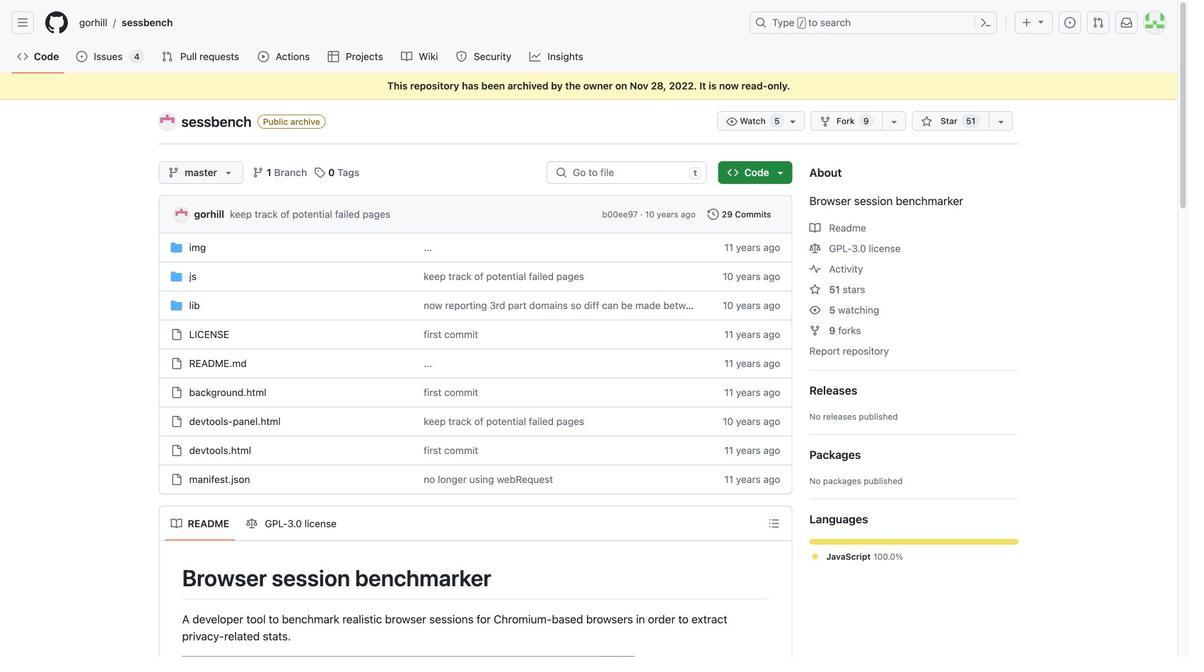 Task type: describe. For each thing, give the bounding box(es) containing it.
law image
[[246, 518, 258, 529]]

homepage image
[[45, 11, 68, 34]]

notifications image
[[1121, 17, 1133, 28]]

git branch image
[[168, 167, 179, 178]]

pulse image
[[810, 264, 821, 275]]

search image
[[556, 167, 567, 178]]

triangle down image for code image
[[775, 167, 786, 178]]

star image
[[922, 116, 933, 127]]

git branch image
[[253, 167, 264, 178]]

law image
[[810, 243, 821, 254]]

code image
[[17, 51, 28, 62]]

1 horizontal spatial book image
[[810, 222, 821, 234]]

tag image
[[314, 167, 326, 178]]

directory image
[[171, 242, 182, 253]]

repo forked image
[[820, 116, 831, 127]]

1 vertical spatial eye image
[[810, 305, 821, 316]]

outline image
[[769, 518, 780, 529]]

add this repository to a list image
[[996, 116, 1007, 127]]

code image
[[728, 167, 739, 178]]

1 vertical spatial list
[[165, 513, 344, 535]]

0 vertical spatial list
[[74, 11, 741, 34]]

see your forks of this repository image
[[889, 116, 900, 127]]

git pull request image for issue opened icon
[[1093, 17, 1104, 28]]

2 horizontal spatial triangle down image
[[1036, 16, 1047, 27]]

javascript 100.0 element
[[810, 539, 1019, 545]]



Task type: locate. For each thing, give the bounding box(es) containing it.
triangle down image for git branch image on the left
[[223, 167, 234, 178]]

0 horizontal spatial book image
[[171, 518, 182, 529]]

triangle down image left git branch icon
[[223, 167, 234, 178]]

dot fill image
[[810, 551, 821, 562]]

1 directory image from the top
[[171, 271, 182, 282]]

git pull request image
[[1093, 17, 1104, 28], [162, 51, 173, 62]]

1 horizontal spatial git pull request image
[[1093, 17, 1104, 28]]

command palette image
[[980, 17, 992, 28]]

51 users starred this repository element
[[961, 114, 981, 128]]

triangle down image right code image
[[775, 167, 786, 178]]

play image
[[258, 51, 269, 62]]

eye image
[[726, 116, 738, 127], [810, 305, 821, 316]]

triangle down image
[[1036, 16, 1047, 27], [223, 167, 234, 178], [775, 167, 786, 178]]

0 vertical spatial directory image
[[171, 271, 182, 282]]

0 horizontal spatial git pull request image
[[162, 51, 173, 62]]

owner avatar image
[[159, 113, 176, 130]]

1 vertical spatial directory image
[[171, 300, 182, 311]]

0 horizontal spatial eye image
[[726, 116, 738, 127]]

shield image
[[456, 51, 467, 62]]

repo forked image
[[810, 325, 821, 336]]

0 vertical spatial eye image
[[726, 116, 738, 127]]

1 vertical spatial git pull request image
[[162, 51, 173, 62]]

triangle down image right the plus 'image'
[[1036, 16, 1047, 27]]

0 vertical spatial book image
[[810, 222, 821, 234]]

table image
[[328, 51, 339, 62]]

git pull request image for issue opened image
[[162, 51, 173, 62]]

issue opened image
[[1065, 17, 1076, 28]]

2 directory image from the top
[[171, 300, 182, 311]]

0 vertical spatial git pull request image
[[1093, 17, 1104, 28]]

book image
[[810, 222, 821, 234], [171, 518, 182, 529]]

1 horizontal spatial eye image
[[810, 305, 821, 316]]

1 horizontal spatial triangle down image
[[775, 167, 786, 178]]

plus image
[[1021, 17, 1033, 28]]

git pull request image right issue opened icon
[[1093, 17, 1104, 28]]

directory image
[[171, 271, 182, 282], [171, 300, 182, 311]]

issue opened image
[[76, 51, 87, 62]]

eye image down star icon
[[810, 305, 821, 316]]

1 vertical spatial book image
[[171, 518, 182, 529]]

history image
[[708, 209, 719, 220]]

book image
[[401, 51, 413, 62]]

0 horizontal spatial triangle down image
[[223, 167, 234, 178]]

list
[[74, 11, 741, 34], [165, 513, 344, 535]]

star image
[[810, 284, 821, 295]]

graph image
[[530, 51, 541, 62]]

eye image up code image
[[726, 116, 738, 127]]

git pull request image up owner avatar
[[162, 51, 173, 62]]

gorhill image
[[174, 208, 189, 222]]



Task type: vqa. For each thing, say whether or not it's contained in the screenshot.
"table" image
yes



